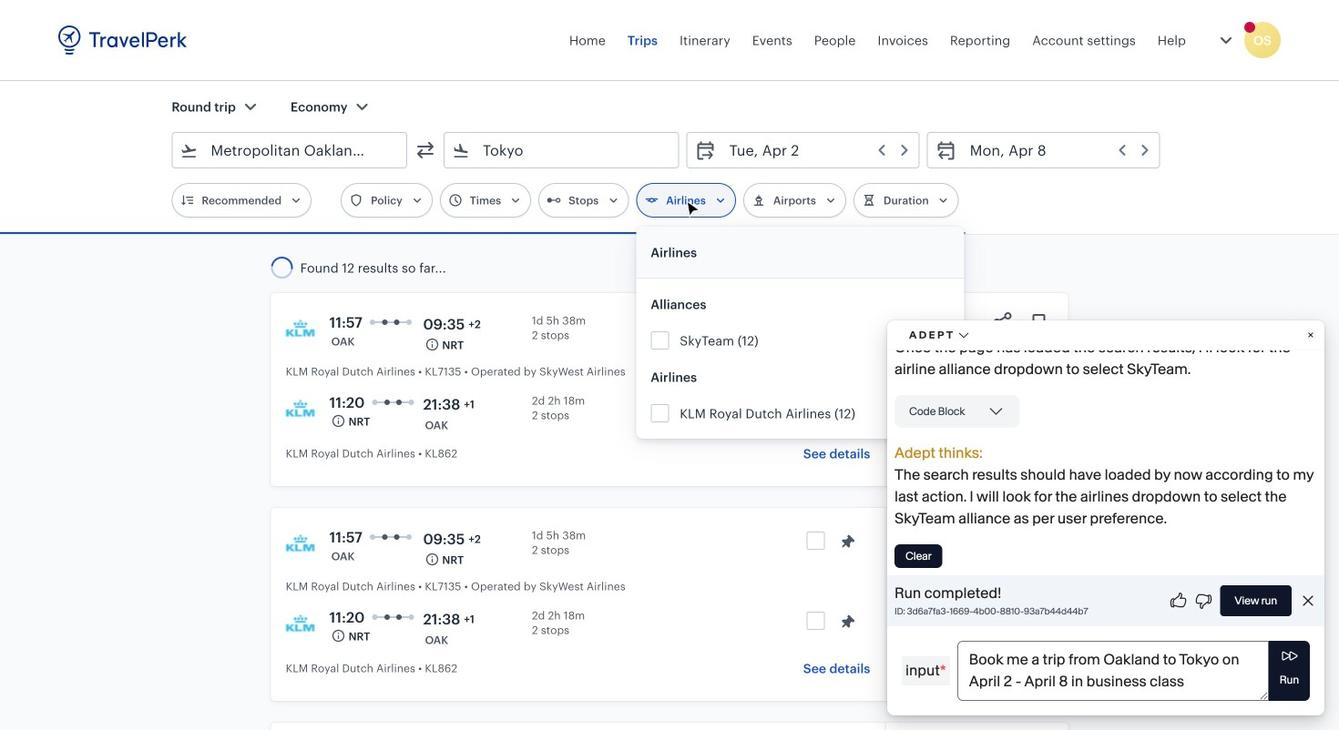 Task type: describe. For each thing, give the bounding box(es) containing it.
From search field
[[198, 136, 383, 165]]

2 klm royal dutch airlines image from the top
[[286, 530, 315, 560]]

Depart field
[[717, 136, 912, 165]]



Task type: vqa. For each thing, say whether or not it's contained in the screenshot.
Add First Traveler search box
no



Task type: locate. For each thing, give the bounding box(es) containing it.
1 vertical spatial klm royal dutch airlines image
[[286, 530, 315, 560]]

1 klm royal dutch airlines image from the top
[[286, 315, 315, 345]]

0 vertical spatial klm royal dutch airlines image
[[286, 315, 315, 345]]

1 vertical spatial klm royal dutch airlines image
[[286, 611, 315, 640]]

2 klm royal dutch airlines image from the top
[[286, 611, 315, 640]]

1 klm royal dutch airlines image from the top
[[286, 396, 315, 425]]

To search field
[[470, 136, 655, 165]]

0 vertical spatial klm royal dutch airlines image
[[286, 396, 315, 425]]

Return field
[[958, 136, 1153, 165]]

klm royal dutch airlines image
[[286, 315, 315, 345], [286, 611, 315, 640]]

klm royal dutch airlines image
[[286, 396, 315, 425], [286, 530, 315, 560]]



